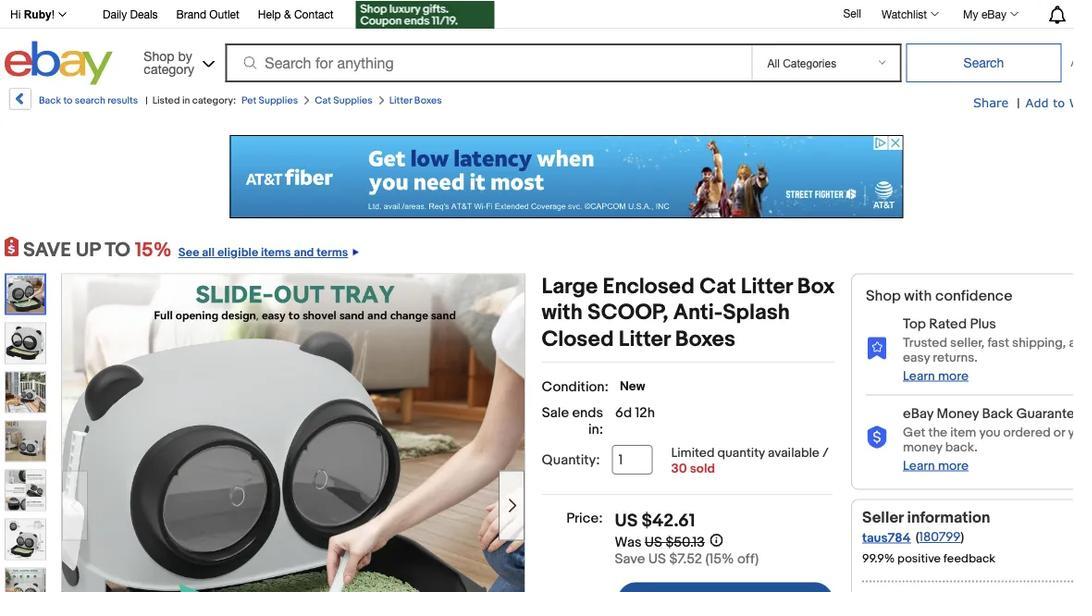 Task type: locate. For each thing, give the bounding box(es) containing it.
in
[[182, 94, 190, 106]]

1 horizontal spatial litter
[[619, 326, 671, 353]]

1 supplies from the left
[[259, 94, 298, 106]]

taus784 link
[[863, 530, 912, 546]]

shop by category
[[144, 48, 194, 76]]

1 horizontal spatial boxes
[[675, 326, 736, 353]]

| left listed
[[146, 94, 148, 106]]

more down seller,
[[939, 368, 969, 384]]

0 vertical spatial learn more link
[[904, 368, 969, 384]]

large
[[542, 274, 598, 300]]

boxes
[[415, 94, 442, 106], [675, 326, 736, 353]]

us up was
[[615, 510, 638, 532]]

| left the add
[[1018, 95, 1021, 111]]

daily
[[103, 8, 127, 21]]

1 vertical spatial litter
[[741, 274, 793, 300]]

$7.52
[[670, 551, 703, 568]]

learn more link
[[904, 368, 969, 384], [904, 458, 969, 474]]

learn down the get
[[904, 458, 936, 474]]

us down us $42.61
[[645, 535, 663, 551]]

brand outlet link
[[176, 5, 240, 25]]

1 horizontal spatial supplies
[[333, 94, 373, 106]]

0 vertical spatial litter
[[390, 94, 412, 106]]

us for save
[[649, 551, 667, 568]]

0 vertical spatial ebay
[[982, 7, 1007, 20]]

litter up new
[[619, 326, 671, 353]]

learn more link down trusted
[[904, 368, 969, 384]]

with left the scoop,
[[542, 300, 583, 326]]

learn inside ebay money back guarante get the item you ordered or y learn more
[[904, 458, 936, 474]]

with
[[905, 287, 933, 305], [542, 300, 583, 326]]

seller,
[[951, 335, 985, 351]]

with details__icon image left the get
[[866, 426, 889, 450]]

litter left box
[[741, 274, 793, 300]]

1 horizontal spatial shop
[[866, 287, 901, 305]]

ebay up the get
[[904, 405, 934, 422]]

was
[[615, 535, 642, 551]]

share button
[[974, 94, 1009, 111]]

30
[[672, 461, 687, 477]]

litter boxes
[[390, 94, 442, 106]]

ruby
[[24, 8, 52, 21]]

picture 1 of 7 image
[[6, 275, 44, 313]]

shop for shop by category
[[144, 48, 175, 63]]

money
[[937, 405, 980, 422]]

to
[[63, 94, 73, 106], [1054, 95, 1066, 109]]

large enclosed cat litter box with scoop, anti-splash closed litter boxes - picture 1 of 7 image
[[62, 272, 525, 592]]

2 horizontal spatial litter
[[741, 274, 793, 300]]

1 vertical spatial cat
[[700, 274, 736, 300]]

ebay
[[982, 7, 1007, 20], [904, 405, 934, 422]]

0 horizontal spatial shop
[[144, 48, 175, 63]]

category
[[144, 61, 194, 76]]

| listed in category:
[[146, 94, 236, 106]]

learn more link for money
[[904, 458, 969, 474]]

learn inside top rated plus trusted seller, fast shipping, a learn more
[[904, 368, 936, 384]]

seller information taus784 ( 180799 ) 99.9% positive feedback
[[863, 509, 996, 566]]

trusted
[[904, 335, 948, 351]]

1 more from the top
[[939, 368, 969, 384]]

shop by category banner
[[0, 0, 1075, 90]]

hi
[[10, 8, 21, 21]]

1 vertical spatial boxes
[[675, 326, 736, 353]]

0 horizontal spatial back
[[39, 94, 61, 106]]

see
[[178, 246, 199, 260]]

2 more from the top
[[939, 458, 969, 474]]

watchlist link
[[872, 3, 948, 25]]

1 with details__icon image from the top
[[866, 337, 889, 360]]

ebay right my
[[982, 7, 1007, 20]]

15%
[[135, 238, 172, 262]]

1 learn more link from the top
[[904, 368, 969, 384]]

supplies right pet
[[259, 94, 298, 106]]

all
[[202, 246, 215, 260]]

supplies for cat supplies
[[333, 94, 373, 106]]

learn down trusted
[[904, 368, 936, 384]]

shipping,
[[1013, 335, 1067, 351]]

boxes down "enclosed" at right
[[675, 326, 736, 353]]

1 vertical spatial with details__icon image
[[866, 426, 889, 450]]

2 with details__icon image from the top
[[866, 426, 889, 450]]

back
[[39, 94, 61, 106], [983, 405, 1014, 422]]

back up you
[[983, 405, 1014, 422]]

daily deals
[[103, 8, 158, 21]]

2 vertical spatial litter
[[619, 326, 671, 353]]

item
[[951, 425, 977, 441]]

ebay money back guarante get the item you ordered or y learn more
[[904, 405, 1075, 474]]

supplies left 'litter boxes' link
[[333, 94, 373, 106]]

category:
[[192, 94, 236, 106]]

save us $7.52 (15% off)
[[615, 551, 759, 568]]

0 horizontal spatial litter
[[390, 94, 412, 106]]

large enclosed cat litter box with scoop, anti-splash closed litter boxes main content
[[542, 274, 835, 592]]

outlet
[[210, 8, 240, 21]]

shop for shop with confidence
[[866, 287, 901, 305]]

us for was
[[645, 535, 663, 551]]

available
[[768, 445, 820, 461]]

to left the w
[[1054, 95, 1066, 109]]

us
[[615, 510, 638, 532], [645, 535, 663, 551], [649, 551, 667, 568]]

more inside ebay money back guarante get the item you ordered or y learn more
[[939, 458, 969, 474]]

boxes down search for anything text box
[[415, 94, 442, 106]]

ordered
[[1004, 425, 1051, 441]]

with details__icon image left trusted
[[866, 337, 889, 360]]

0 horizontal spatial cat
[[315, 94, 331, 106]]

1 horizontal spatial to
[[1054, 95, 1066, 109]]

save
[[615, 551, 646, 568]]

0 horizontal spatial |
[[146, 94, 148, 106]]

1 vertical spatial shop
[[866, 287, 901, 305]]

learn more link down the
[[904, 458, 969, 474]]

2 supplies from the left
[[333, 94, 373, 106]]

pet supplies link
[[242, 94, 298, 106]]

confidence
[[936, 287, 1013, 305]]

learn more link for rated
[[904, 368, 969, 384]]

1 learn from the top
[[904, 368, 936, 384]]

1 vertical spatial learn
[[904, 458, 936, 474]]

0 horizontal spatial supplies
[[259, 94, 298, 106]]

new
[[620, 379, 646, 394]]

$50.13
[[666, 535, 705, 551]]

0 horizontal spatial with
[[542, 300, 583, 326]]

2 learn from the top
[[904, 458, 936, 474]]

boxes inside large enclosed cat litter box with scoop, anti-splash closed litter boxes
[[675, 326, 736, 353]]

help
[[258, 8, 281, 21]]

2 learn more link from the top
[[904, 458, 969, 474]]

1 horizontal spatial cat
[[700, 274, 736, 300]]

supplies for pet supplies
[[259, 94, 298, 106]]

daily deals link
[[103, 5, 158, 25]]

1 horizontal spatial |
[[1018, 95, 1021, 111]]

1 horizontal spatial back
[[983, 405, 1014, 422]]

sale ends in:
[[542, 405, 604, 438]]

1 horizontal spatial ebay
[[982, 7, 1007, 20]]

with details__icon image for top rated plus
[[866, 337, 889, 360]]

picture 4 of 7 image
[[6, 422, 45, 461]]

None submit
[[907, 44, 1062, 82]]

w
[[1070, 95, 1075, 109]]

0 vertical spatial back
[[39, 94, 61, 106]]

cat inside large enclosed cat litter box with scoop, anti-splash closed litter boxes
[[700, 274, 736, 300]]

180799
[[920, 530, 961, 546]]

shop left by
[[144, 48, 175, 63]]

back left search
[[39, 94, 61, 106]]

save up to 15%
[[23, 238, 172, 262]]

pet
[[242, 94, 257, 106]]

with up top
[[905, 287, 933, 305]]

cat right pet supplies link
[[315, 94, 331, 106]]

back inside ebay money back guarante get the item you ordered or y learn more
[[983, 405, 1014, 422]]

0 vertical spatial boxes
[[415, 94, 442, 106]]

more down item
[[939, 458, 969, 474]]

0 vertical spatial cat
[[315, 94, 331, 106]]

add to w link
[[1026, 94, 1075, 111]]

1 vertical spatial back
[[983, 405, 1014, 422]]

0 vertical spatial shop
[[144, 48, 175, 63]]

advertisement region
[[230, 135, 904, 218]]

1 vertical spatial more
[[939, 458, 969, 474]]

picture 5 of 7 image
[[6, 471, 45, 511]]

shop right box
[[866, 287, 901, 305]]

taus784
[[863, 530, 912, 546]]

deals
[[130, 8, 158, 21]]

1 horizontal spatial with
[[905, 287, 933, 305]]

my ebay
[[964, 7, 1007, 20]]

0 vertical spatial with details__icon image
[[866, 337, 889, 360]]

0 vertical spatial more
[[939, 368, 969, 384]]

and
[[294, 246, 314, 260]]

a
[[1070, 335, 1075, 351]]

with details__icon image for ebay money back guarante
[[866, 426, 889, 450]]

shop inside shop by category
[[144, 48, 175, 63]]

account navigation
[[0, 0, 1075, 31]]

with details__icon image
[[866, 337, 889, 360], [866, 426, 889, 450]]

cat right "enclosed" at right
[[700, 274, 736, 300]]

us right 'save' on the right of the page
[[649, 551, 667, 568]]

0 horizontal spatial ebay
[[904, 405, 934, 422]]

2 to from the left
[[1054, 95, 1066, 109]]

1 vertical spatial ebay
[[904, 405, 934, 422]]

0 horizontal spatial to
[[63, 94, 73, 106]]

contact
[[294, 8, 334, 21]]

to left search
[[63, 94, 73, 106]]

ends
[[573, 405, 604, 421]]

picture 2 of 7 image
[[6, 324, 45, 363]]

closed
[[542, 326, 614, 353]]

$42.61
[[642, 510, 696, 532]]

box
[[798, 274, 835, 300]]

anti-
[[674, 300, 723, 326]]

0 vertical spatial learn
[[904, 368, 936, 384]]

1 vertical spatial learn more link
[[904, 458, 969, 474]]

picture 7 of 7 image
[[6, 569, 45, 592]]

litter right cat supplies
[[390, 94, 412, 106]]

picture 6 of 7 image
[[6, 520, 45, 560]]

learn
[[904, 368, 936, 384], [904, 458, 936, 474]]

save
[[23, 238, 71, 262]]



Task type: describe. For each thing, give the bounding box(es) containing it.
price:
[[567, 510, 603, 527]]

items
[[261, 246, 291, 260]]

| inside share | add to w
[[1018, 95, 1021, 111]]

shop by category button
[[135, 41, 219, 81]]

see all eligible items and terms link
[[172, 238, 359, 262]]

us $42.61
[[615, 510, 696, 532]]

none submit inside shop by category banner
[[907, 44, 1062, 82]]

1 to from the left
[[63, 94, 73, 106]]

or
[[1054, 425, 1066, 441]]

6d
[[616, 405, 632, 421]]

help & contact
[[258, 8, 334, 21]]

get
[[904, 425, 926, 441]]

12h
[[635, 405, 655, 421]]

feedback
[[944, 552, 996, 566]]

plus
[[971, 316, 997, 332]]

6d 12h
[[616, 405, 655, 421]]

limited quantity available / 30 sold
[[672, 445, 829, 477]]

ebay inside my ebay link
[[982, 7, 1007, 20]]

shop with confidence
[[866, 287, 1013, 305]]

terms
[[317, 246, 348, 260]]

the
[[929, 425, 948, 441]]

sold
[[690, 461, 716, 477]]

my
[[964, 7, 979, 20]]

in:
[[589, 421, 604, 438]]

with inside large enclosed cat litter box with scoop, anti-splash closed litter boxes
[[542, 300, 583, 326]]

listed
[[152, 94, 180, 106]]

0 horizontal spatial boxes
[[415, 94, 442, 106]]

rated
[[930, 316, 968, 332]]

y
[[1069, 425, 1075, 441]]

back inside back to search results link
[[39, 94, 61, 106]]

&
[[284, 8, 291, 21]]

Quantity: text field
[[612, 445, 653, 475]]

brand
[[176, 8, 206, 21]]

picture 3 of 7 image
[[6, 373, 45, 412]]

to inside share | add to w
[[1054, 95, 1066, 109]]

condition:
[[542, 379, 609, 396]]

positive
[[898, 552, 941, 566]]

fast
[[988, 335, 1010, 351]]

(
[[916, 530, 920, 546]]

add
[[1026, 95, 1049, 109]]

by
[[178, 48, 192, 63]]

top
[[904, 316, 927, 332]]

sell
[[844, 7, 862, 20]]

limited
[[672, 445, 715, 461]]

!
[[52, 8, 55, 21]]

get the coupon image
[[356, 1, 495, 29]]

sell link
[[835, 7, 870, 20]]

enclosed
[[603, 274, 695, 300]]

my ebay link
[[954, 3, 1028, 25]]

was us $50.13
[[615, 535, 705, 551]]

more inside top rated plus trusted seller, fast shipping, a learn more
[[939, 368, 969, 384]]

help & contact link
[[258, 5, 334, 25]]

sale
[[542, 405, 569, 421]]

see all eligible items and terms
[[178, 246, 348, 260]]

guarante
[[1017, 405, 1075, 422]]

99.9%
[[863, 552, 895, 566]]

large enclosed cat litter box with scoop, anti-splash closed litter boxes
[[542, 274, 835, 353]]

to
[[105, 238, 130, 262]]

back to search results link
[[7, 88, 138, 117]]

you
[[980, 425, 1001, 441]]

pet supplies
[[242, 94, 298, 106]]

seller
[[863, 509, 904, 528]]

ebay inside ebay money back guarante get the item you ordered or y learn more
[[904, 405, 934, 422]]

/
[[823, 445, 829, 461]]

Search for anything text field
[[228, 45, 748, 81]]

watchlist
[[882, 7, 928, 20]]

litter boxes link
[[390, 94, 442, 106]]

search
[[75, 94, 105, 106]]

eligible
[[218, 246, 258, 260]]

share | add to w
[[974, 95, 1075, 111]]

cat supplies link
[[315, 94, 373, 106]]

share
[[974, 95, 1009, 109]]

back to search results
[[39, 94, 138, 106]]

splash
[[723, 300, 790, 326]]



Task type: vqa. For each thing, say whether or not it's contained in the screenshot.
Sell
yes



